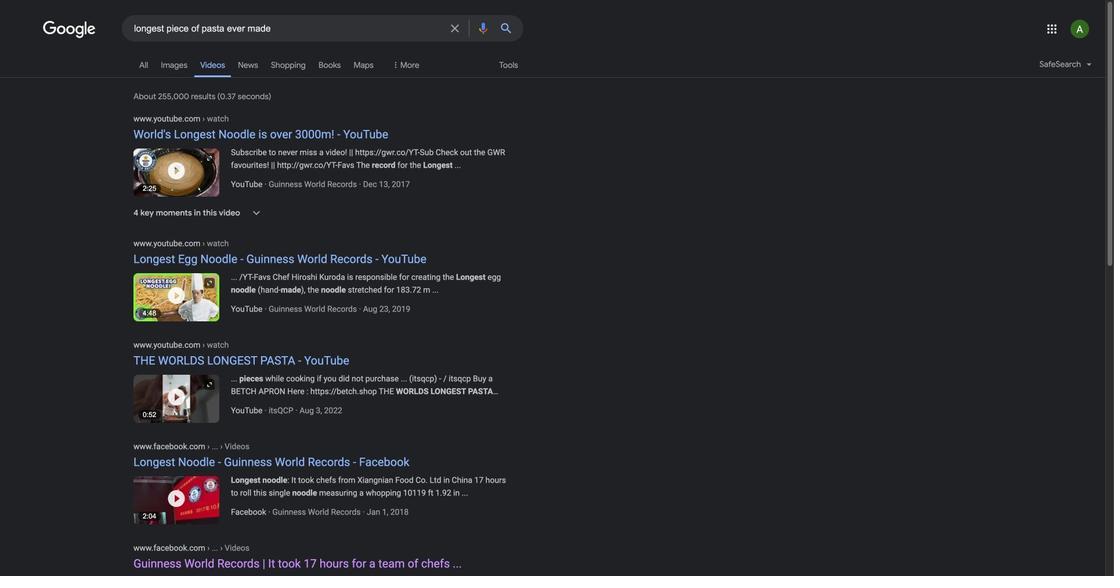 Task type: locate. For each thing, give the bounding box(es) containing it.
None text field
[[133, 113, 229, 124], [200, 114, 229, 124], [133, 238, 229, 248], [200, 239, 229, 248], [133, 340, 229, 350], [200, 340, 229, 350], [133, 441, 250, 452], [205, 544, 250, 553], [133, 113, 229, 124], [200, 114, 229, 124], [133, 238, 229, 248], [200, 239, 229, 248], [133, 340, 229, 350], [200, 340, 229, 350], [133, 441, 250, 452], [205, 544, 250, 553]]

navigation
[[0, 51, 1106, 84]]

None text field
[[205, 442, 250, 452], [133, 543, 250, 553], [205, 442, 250, 452], [133, 543, 250, 553]]

None search field
[[0, 15, 523, 42]]



Task type: describe. For each thing, give the bounding box(es) containing it.
clear image
[[448, 16, 462, 41]]

more filters element
[[400, 60, 419, 70]]

search by voice image
[[476, 21, 490, 35]]

google image
[[43, 21, 96, 38]]

Search text field
[[134, 22, 443, 37]]



Task type: vqa. For each thing, say whether or not it's contained in the screenshot.
Search by voice ICON
yes



